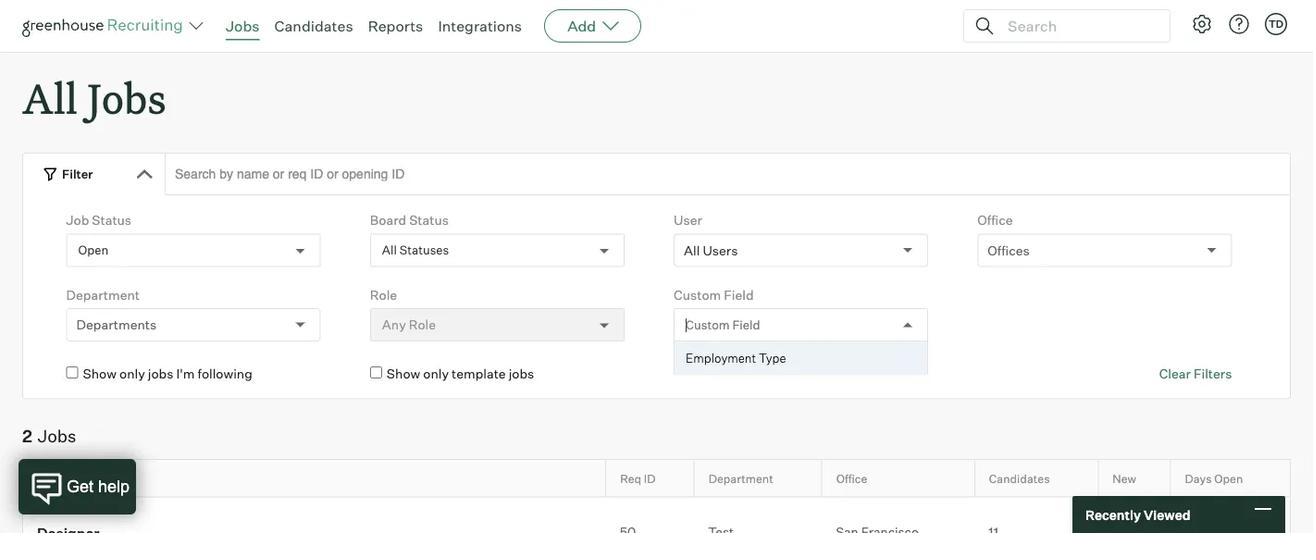 Task type: locate. For each thing, give the bounding box(es) containing it.
users
[[703, 242, 738, 258]]

2 status from the left
[[409, 212, 449, 228]]

jobs for 2 jobs
[[38, 426, 76, 447]]

1 status from the left
[[92, 212, 132, 228]]

field down "users"
[[724, 287, 754, 303]]

2 vertical spatial jobs
[[38, 426, 76, 447]]

user
[[674, 212, 702, 228]]

filter
[[62, 166, 93, 181]]

Show only jobs I'm following checkbox
[[66, 367, 78, 379]]

all up filter
[[22, 70, 78, 125]]

1 horizontal spatial show
[[387, 366, 420, 382]]

Show only template jobs checkbox
[[370, 367, 382, 379]]

viewed
[[1144, 506, 1191, 523]]

custom
[[674, 287, 721, 303], [686, 317, 730, 332]]

jobs
[[226, 17, 260, 35], [87, 70, 166, 125], [38, 426, 76, 447]]

0 vertical spatial candidates
[[274, 17, 353, 35]]

2 horizontal spatial jobs
[[226, 17, 260, 35]]

open down job status
[[78, 243, 109, 258]]

custom up the employment
[[686, 317, 730, 332]]

1 jobs from the left
[[148, 366, 173, 382]]

2 horizontal spatial all
[[684, 242, 700, 258]]

only for jobs
[[119, 366, 145, 382]]

1 horizontal spatial jobs
[[509, 366, 534, 382]]

show right show only jobs i'm following checkbox
[[83, 366, 117, 382]]

2 jobs from the left
[[509, 366, 534, 382]]

0 horizontal spatial jobs
[[38, 426, 76, 447]]

1 horizontal spatial candidates
[[989, 471, 1050, 486]]

all users option
[[684, 242, 738, 258]]

greenhouse recruiting image
[[22, 15, 189, 37]]

department
[[66, 287, 140, 303], [709, 471, 773, 486]]

department up departments
[[66, 287, 140, 303]]

jobs for all jobs
[[87, 70, 166, 125]]

0 vertical spatial department
[[66, 287, 140, 303]]

days
[[1185, 471, 1212, 486]]

0 horizontal spatial department
[[66, 287, 140, 303]]

1 horizontal spatial status
[[409, 212, 449, 228]]

1 vertical spatial job
[[37, 471, 57, 486]]

add
[[567, 17, 596, 35]]

all for all users
[[684, 242, 700, 258]]

1 vertical spatial candidates
[[989, 471, 1050, 486]]

all left "users"
[[684, 242, 700, 258]]

job
[[66, 212, 89, 228], [37, 471, 57, 486]]

clear
[[1159, 366, 1191, 382]]

0 horizontal spatial show
[[83, 366, 117, 382]]

show right show only template jobs option
[[387, 366, 420, 382]]

0 horizontal spatial only
[[119, 366, 145, 382]]

req id
[[620, 471, 656, 486]]

jobs left candidates link
[[226, 17, 260, 35]]

field up employment type
[[732, 317, 760, 332]]

Search by name or req ID or opening ID text field
[[165, 153, 1291, 195]]

all down board
[[382, 243, 397, 258]]

integrations link
[[438, 17, 522, 35]]

1 vertical spatial jobs
[[87, 70, 166, 125]]

office
[[978, 212, 1013, 228], [836, 471, 867, 486]]

0 horizontal spatial jobs
[[148, 366, 173, 382]]

custom down all users option
[[674, 287, 721, 303]]

status down filter
[[92, 212, 132, 228]]

0 vertical spatial open
[[78, 243, 109, 258]]

0 horizontal spatial status
[[92, 212, 132, 228]]

1 vertical spatial open
[[1214, 471, 1243, 486]]

job status
[[66, 212, 132, 228]]

all users
[[684, 242, 738, 258]]

1 vertical spatial department
[[709, 471, 773, 486]]

role
[[370, 287, 397, 303]]

open
[[78, 243, 109, 258], [1214, 471, 1243, 486]]

all
[[22, 70, 78, 125], [684, 242, 700, 258], [382, 243, 397, 258]]

jobs right template
[[509, 366, 534, 382]]

show for show only template jobs
[[387, 366, 420, 382]]

custom field down all users option
[[674, 287, 754, 303]]

only left template
[[423, 366, 449, 382]]

1 horizontal spatial jobs
[[87, 70, 166, 125]]

show only template jobs
[[387, 366, 534, 382]]

2 jobs
[[22, 426, 76, 447]]

1 show from the left
[[83, 366, 117, 382]]

all for all statuses
[[382, 243, 397, 258]]

0 horizontal spatial office
[[836, 471, 867, 486]]

1 only from the left
[[119, 366, 145, 382]]

2 show from the left
[[387, 366, 420, 382]]

open right days
[[1214, 471, 1243, 486]]

job down filter
[[66, 212, 89, 228]]

jobs left i'm
[[148, 366, 173, 382]]

1 horizontal spatial only
[[423, 366, 449, 382]]

department right the id
[[709, 471, 773, 486]]

recently
[[1086, 506, 1141, 523]]

td button
[[1261, 9, 1291, 39]]

custom field up the employment
[[686, 317, 760, 332]]

only down departments
[[119, 366, 145, 382]]

0 horizontal spatial all
[[22, 70, 78, 125]]

1 horizontal spatial open
[[1214, 471, 1243, 486]]

only
[[119, 366, 145, 382], [423, 366, 449, 382]]

0 vertical spatial job
[[66, 212, 89, 228]]

1 horizontal spatial all
[[382, 243, 397, 258]]

job down 2 jobs at the bottom
[[37, 471, 57, 486]]

0 vertical spatial office
[[978, 212, 1013, 228]]

1 horizontal spatial office
[[978, 212, 1013, 228]]

1 horizontal spatial job
[[66, 212, 89, 228]]

jobs right 2
[[38, 426, 76, 447]]

field
[[724, 287, 754, 303], [732, 317, 760, 332]]

custom field
[[674, 287, 754, 303], [686, 317, 760, 332]]

show
[[83, 366, 117, 382], [387, 366, 420, 382]]

jobs
[[148, 366, 173, 382], [509, 366, 534, 382]]

candidates
[[274, 17, 353, 35], [989, 471, 1050, 486]]

candidates link
[[274, 17, 353, 35]]

following
[[198, 366, 252, 382]]

1 vertical spatial field
[[732, 317, 760, 332]]

0 horizontal spatial open
[[78, 243, 109, 258]]

status
[[92, 212, 132, 228], [409, 212, 449, 228]]

0 horizontal spatial job
[[37, 471, 57, 486]]

status up statuses
[[409, 212, 449, 228]]

board status
[[370, 212, 449, 228]]

2 only from the left
[[423, 366, 449, 382]]

jobs down greenhouse recruiting image
[[87, 70, 166, 125]]

all jobs
[[22, 70, 166, 125]]



Task type: describe. For each thing, give the bounding box(es) containing it.
job for job status
[[66, 212, 89, 228]]

reports
[[368, 17, 423, 35]]

statuses
[[399, 243, 449, 258]]

jobs link
[[226, 17, 260, 35]]

days open
[[1185, 471, 1243, 486]]

show for show only jobs i'm following
[[83, 366, 117, 382]]

Search text field
[[1003, 12, 1153, 39]]

1 vertical spatial custom field
[[686, 317, 760, 332]]

clear filters link
[[1159, 365, 1232, 383]]

employment
[[686, 350, 756, 365]]

1 vertical spatial custom
[[686, 317, 730, 332]]

filters
[[1194, 366, 1232, 382]]

offices
[[988, 242, 1030, 258]]

reports link
[[368, 17, 423, 35]]

0 vertical spatial custom
[[674, 287, 721, 303]]

1 horizontal spatial department
[[709, 471, 773, 486]]

integrations
[[438, 17, 522, 35]]

2
[[22, 426, 32, 447]]

type
[[759, 350, 786, 365]]

departments
[[76, 317, 157, 333]]

add button
[[544, 9, 641, 43]]

td button
[[1265, 13, 1287, 35]]

0 vertical spatial jobs
[[226, 17, 260, 35]]

0 vertical spatial field
[[724, 287, 754, 303]]

only for template
[[423, 366, 449, 382]]

status for job status
[[92, 212, 132, 228]]

0 horizontal spatial candidates
[[274, 17, 353, 35]]

i'm
[[176, 366, 195, 382]]

employment type
[[686, 350, 786, 365]]

1 vertical spatial office
[[836, 471, 867, 486]]

recently viewed
[[1086, 506, 1191, 523]]

status for board status
[[409, 212, 449, 228]]

td
[[1269, 18, 1284, 30]]

clear filters
[[1159, 366, 1232, 382]]

0 vertical spatial custom field
[[674, 287, 754, 303]]

all for all jobs
[[22, 70, 78, 125]]

board
[[370, 212, 406, 228]]

all statuses
[[382, 243, 449, 258]]

job for job
[[37, 471, 57, 486]]

id
[[644, 471, 656, 486]]

show only jobs i'm following
[[83, 366, 252, 382]]

configure image
[[1191, 13, 1213, 35]]

template
[[452, 366, 506, 382]]

new
[[1113, 471, 1136, 486]]

req
[[620, 471, 641, 486]]



Task type: vqa. For each thing, say whether or not it's contained in the screenshot.
topmost 'Prospects'
no



